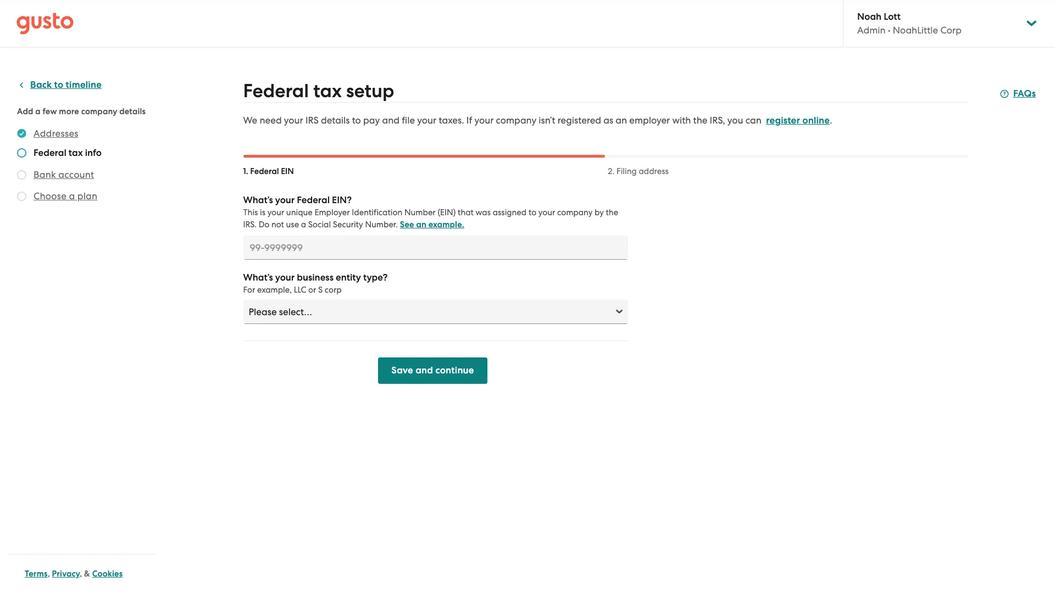 Task type: vqa. For each thing, say whether or not it's contained in the screenshot.
Recommendations associated with Recommendations
no



Task type: describe. For each thing, give the bounding box(es) containing it.
this
[[243, 208, 258, 218]]

.
[[830, 115, 833, 126]]

plan
[[77, 191, 97, 202]]

addresses
[[34, 128, 78, 139]]

•
[[888, 25, 891, 36]]

filing
[[617, 167, 637, 176]]

tax for setup
[[313, 80, 342, 102]]

what's for what's your federal ein?
[[243, 195, 273, 206]]

bank account
[[34, 169, 94, 180]]

your left irs
[[284, 115, 303, 126]]

that
[[458, 208, 474, 218]]

example,
[[257, 285, 292, 295]]

federal tax info
[[34, 147, 102, 159]]

address
[[639, 167, 669, 176]]

isn't
[[539, 115, 556, 126]]

online
[[803, 115, 830, 126]]

type?
[[363, 272, 388, 284]]

tax for info
[[69, 147, 83, 159]]

federal tax info list
[[17, 127, 152, 205]]

corp
[[325, 285, 342, 295]]

noah
[[858, 11, 882, 23]]

What's your Federal EIN? text field
[[243, 236, 628, 260]]

privacy link
[[52, 570, 80, 579]]

irs
[[306, 115, 319, 126]]

with
[[673, 115, 691, 126]]

the inside we need your irs details to pay and file your taxes. if your company isn't registered as an employer with the irs, you can register online .
[[694, 115, 708, 126]]

this is your unique employer identification number (ein) that was assigned to your company by the irs. do not use a social security number.
[[243, 208, 619, 230]]

lott
[[884, 11, 901, 23]]

pay
[[363, 115, 380, 126]]

the inside "this is your unique employer identification number (ein) that was assigned to your company by the irs. do not use a social security number."
[[606, 208, 619, 218]]

company for we need your irs details to pay and file your taxes. if your company isn't registered as an employer with the irs, you can register online .
[[496, 115, 537, 126]]

if
[[467, 115, 472, 126]]

federal tax setup
[[243, 80, 394, 102]]

&
[[84, 570, 90, 579]]

federal for federal tax setup
[[243, 80, 309, 102]]

account
[[58, 169, 94, 180]]

example.
[[429, 220, 465, 230]]

identification
[[352, 208, 403, 218]]

1 check image from the top
[[17, 148, 26, 158]]

details inside we need your irs details to pay and file your taxes. if your company isn't registered as an employer with the irs, you can register online .
[[321, 115, 350, 126]]

save and continue button
[[378, 358, 487, 384]]

what's your business entity type? for example, llc or s corp
[[243, 272, 388, 295]]

do
[[259, 220, 270, 230]]

terms
[[25, 570, 48, 579]]

back to timeline button
[[17, 79, 102, 92]]

choose a plan button
[[34, 190, 97, 203]]

federal up unique at top left
[[297, 195, 330, 206]]

file
[[402, 115, 415, 126]]

home image
[[16, 12, 74, 34]]

bank account button
[[34, 168, 94, 181]]

use
[[286, 220, 299, 230]]

2 check image from the top
[[17, 170, 26, 180]]

back to timeline
[[30, 79, 102, 91]]

your right if
[[475, 115, 494, 126]]

company for this is your unique employer identification number (ein) that was assigned to your company by the irs. do not use a social security number.
[[557, 208, 593, 218]]

we
[[243, 115, 257, 126]]

unique
[[286, 208, 313, 218]]

s
[[318, 285, 323, 295]]

your right "file"
[[417, 115, 437, 126]]

0 horizontal spatial company
[[81, 107, 117, 117]]

not
[[272, 220, 284, 230]]

terms , privacy , & cookies
[[25, 570, 123, 579]]

for
[[243, 285, 255, 295]]

addresses button
[[34, 127, 78, 140]]

llc
[[294, 285, 306, 295]]

circle check image
[[17, 127, 26, 140]]

or
[[308, 285, 316, 295]]

register online link
[[766, 115, 830, 126]]

your right assigned at left top
[[539, 208, 555, 218]]

employer
[[315, 208, 350, 218]]

to inside we need your irs details to pay and file your taxes. if your company isn't registered as an employer with the irs, you can register online .
[[352, 115, 361, 126]]

noah lott admin • noahlittle corp
[[858, 11, 962, 36]]

an inside popup button
[[416, 220, 427, 230]]

we need your irs details to pay and file your taxes. if your company isn't registered as an employer with the irs, you can register online .
[[243, 115, 833, 126]]

by
[[595, 208, 604, 218]]

few
[[43, 107, 57, 117]]

more
[[59, 107, 79, 117]]

continue
[[436, 365, 474, 377]]

taxes.
[[439, 115, 464, 126]]

your inside what's your business entity type? for example, llc or s corp
[[275, 272, 295, 284]]

number.
[[365, 220, 398, 230]]

(ein)
[[438, 208, 456, 218]]

noahlittle
[[893, 25, 939, 36]]



Task type: locate. For each thing, give the bounding box(es) containing it.
0 vertical spatial and
[[382, 115, 400, 126]]

0 horizontal spatial the
[[606, 208, 619, 218]]

federal inside list
[[34, 147, 66, 159]]

0 vertical spatial a
[[35, 107, 41, 117]]

federal up need at left
[[243, 80, 309, 102]]

federal ein
[[250, 167, 294, 176]]

company right more
[[81, 107, 117, 117]]

company left by
[[557, 208, 593, 218]]

2 horizontal spatial a
[[301, 220, 306, 230]]

1 horizontal spatial and
[[416, 365, 433, 377]]

1 vertical spatial a
[[69, 191, 75, 202]]

security
[[333, 220, 363, 230]]

tax up irs
[[313, 80, 342, 102]]

2 horizontal spatial to
[[529, 208, 537, 218]]

the left irs,
[[694, 115, 708, 126]]

faqs
[[1014, 88, 1036, 100]]

ein?
[[332, 195, 352, 206]]

1 horizontal spatial the
[[694, 115, 708, 126]]

1 horizontal spatial tax
[[313, 80, 342, 102]]

what's your federal ein?
[[243, 195, 352, 206]]

choose
[[34, 191, 67, 202]]

the right by
[[606, 208, 619, 218]]

0 horizontal spatial tax
[[69, 147, 83, 159]]

see
[[400, 220, 414, 230]]

to inside "this is your unique employer identification number (ein) that was assigned to your company by the irs. do not use a social security number."
[[529, 208, 537, 218]]

company inside "this is your unique employer identification number (ein) that was assigned to your company by the irs. do not use a social security number."
[[557, 208, 593, 218]]

save and continue
[[392, 365, 474, 377]]

business
[[297, 272, 334, 284]]

1 horizontal spatial an
[[616, 115, 627, 126]]

1 , from the left
[[48, 570, 50, 579]]

tax left info in the left of the page
[[69, 147, 83, 159]]

was
[[476, 208, 491, 218]]

1 horizontal spatial to
[[352, 115, 361, 126]]

a inside "this is your unique employer identification number (ein) that was assigned to your company by the irs. do not use a social security number."
[[301, 220, 306, 230]]

a left few
[[35, 107, 41, 117]]

0 horizontal spatial a
[[35, 107, 41, 117]]

a for choose
[[69, 191, 75, 202]]

and inside we need your irs details to pay and file your taxes. if your company isn't registered as an employer with the irs, you can register online .
[[382, 115, 400, 126]]

what's
[[243, 195, 273, 206], [243, 272, 273, 284]]

the
[[694, 115, 708, 126], [606, 208, 619, 218]]

your up unique at top left
[[275, 195, 295, 206]]

and left "file"
[[382, 115, 400, 126]]

0 horizontal spatial and
[[382, 115, 400, 126]]

details
[[119, 107, 146, 117], [321, 115, 350, 126]]

terms link
[[25, 570, 48, 579]]

cookies
[[92, 570, 123, 579]]

federal down addresses button
[[34, 147, 66, 159]]

, left &
[[80, 570, 82, 579]]

2 horizontal spatial company
[[557, 208, 593, 218]]

your up example,
[[275, 272, 295, 284]]

add
[[17, 107, 33, 117]]

, left privacy
[[48, 570, 50, 579]]

0 vertical spatial an
[[616, 115, 627, 126]]

ein
[[281, 167, 294, 176]]

need
[[260, 115, 282, 126]]

2 vertical spatial a
[[301, 220, 306, 230]]

what's for what's your business entity type? for example, llc or s corp
[[243, 272, 273, 284]]

an down number on the top of page
[[416, 220, 427, 230]]

what's up is
[[243, 195, 273, 206]]

tax
[[313, 80, 342, 102], [69, 147, 83, 159]]

what's up for
[[243, 272, 273, 284]]

social
[[308, 220, 331, 230]]

back
[[30, 79, 52, 91]]

and
[[382, 115, 400, 126], [416, 365, 433, 377]]

1 vertical spatial and
[[416, 365, 433, 377]]

a right use
[[301, 220, 306, 230]]

you
[[728, 115, 744, 126]]

1 vertical spatial an
[[416, 220, 427, 230]]

federal for federal tax info
[[34, 147, 66, 159]]

2 what's from the top
[[243, 272, 273, 284]]

a for add
[[35, 107, 41, 117]]

check image
[[17, 148, 26, 158], [17, 170, 26, 180]]

1 horizontal spatial details
[[321, 115, 350, 126]]

number
[[405, 208, 436, 218]]

company inside we need your irs details to pay and file your taxes. if your company isn't registered as an employer with the irs, you can register online .
[[496, 115, 537, 126]]

filing address
[[617, 167, 669, 176]]

faqs button
[[1001, 87, 1036, 101]]

employer
[[630, 115, 670, 126]]

choose a plan
[[34, 191, 97, 202]]

register
[[766, 115, 800, 126]]

1 horizontal spatial a
[[69, 191, 75, 202]]

an right as at the top of page
[[616, 115, 627, 126]]

entity
[[336, 272, 361, 284]]

company left isn't
[[496, 115, 537, 126]]

see an example.
[[400, 220, 465, 230]]

save
[[392, 365, 413, 377]]

1 vertical spatial check image
[[17, 170, 26, 180]]

1 vertical spatial what's
[[243, 272, 273, 284]]

to right back
[[54, 79, 63, 91]]

see an example. button
[[400, 218, 465, 231]]

to
[[54, 79, 63, 91], [352, 115, 361, 126], [529, 208, 537, 218]]

0 vertical spatial to
[[54, 79, 63, 91]]

0 vertical spatial the
[[694, 115, 708, 126]]

,
[[48, 570, 50, 579], [80, 570, 82, 579]]

federal for federal ein
[[250, 167, 279, 176]]

2 , from the left
[[80, 570, 82, 579]]

admin
[[858, 25, 886, 36]]

irs.
[[243, 220, 257, 230]]

is
[[260, 208, 266, 218]]

to inside "button"
[[54, 79, 63, 91]]

federal
[[243, 80, 309, 102], [34, 147, 66, 159], [250, 167, 279, 176], [297, 195, 330, 206]]

federal left ein
[[250, 167, 279, 176]]

an inside we need your irs details to pay and file your taxes. if your company isn't registered as an employer with the irs, you can register online .
[[616, 115, 627, 126]]

an
[[616, 115, 627, 126], [416, 220, 427, 230]]

check image
[[17, 192, 26, 201]]

1 vertical spatial tax
[[69, 147, 83, 159]]

a left plan
[[69, 191, 75, 202]]

to right assigned at left top
[[529, 208, 537, 218]]

0 horizontal spatial details
[[119, 107, 146, 117]]

setup
[[346, 80, 394, 102]]

1 horizontal spatial ,
[[80, 570, 82, 579]]

can
[[746, 115, 762, 126]]

privacy
[[52, 570, 80, 579]]

as
[[604, 115, 614, 126]]

tax inside federal tax info list
[[69, 147, 83, 159]]

a inside button
[[69, 191, 75, 202]]

cookies button
[[92, 568, 123, 581]]

0 horizontal spatial an
[[416, 220, 427, 230]]

1 vertical spatial to
[[352, 115, 361, 126]]

your up not
[[268, 208, 284, 218]]

bank
[[34, 169, 56, 180]]

assigned
[[493, 208, 527, 218]]

0 horizontal spatial to
[[54, 79, 63, 91]]

0 vertical spatial tax
[[313, 80, 342, 102]]

to left 'pay'
[[352, 115, 361, 126]]

irs,
[[710, 115, 725, 126]]

timeline
[[66, 79, 102, 91]]

0 vertical spatial check image
[[17, 148, 26, 158]]

2 vertical spatial to
[[529, 208, 537, 218]]

info
[[85, 147, 102, 159]]

a
[[35, 107, 41, 117], [69, 191, 75, 202], [301, 220, 306, 230]]

1 vertical spatial the
[[606, 208, 619, 218]]

0 vertical spatial what's
[[243, 195, 273, 206]]

and right save
[[416, 365, 433, 377]]

corp
[[941, 25, 962, 36]]

1 what's from the top
[[243, 195, 273, 206]]

0 horizontal spatial ,
[[48, 570, 50, 579]]

and inside button
[[416, 365, 433, 377]]

check image up check image
[[17, 170, 26, 180]]

1 horizontal spatial company
[[496, 115, 537, 126]]

registered
[[558, 115, 601, 126]]

add a few more company details
[[17, 107, 146, 117]]

check image down the circle check icon
[[17, 148, 26, 158]]

what's inside what's your business entity type? for example, llc or s corp
[[243, 272, 273, 284]]



